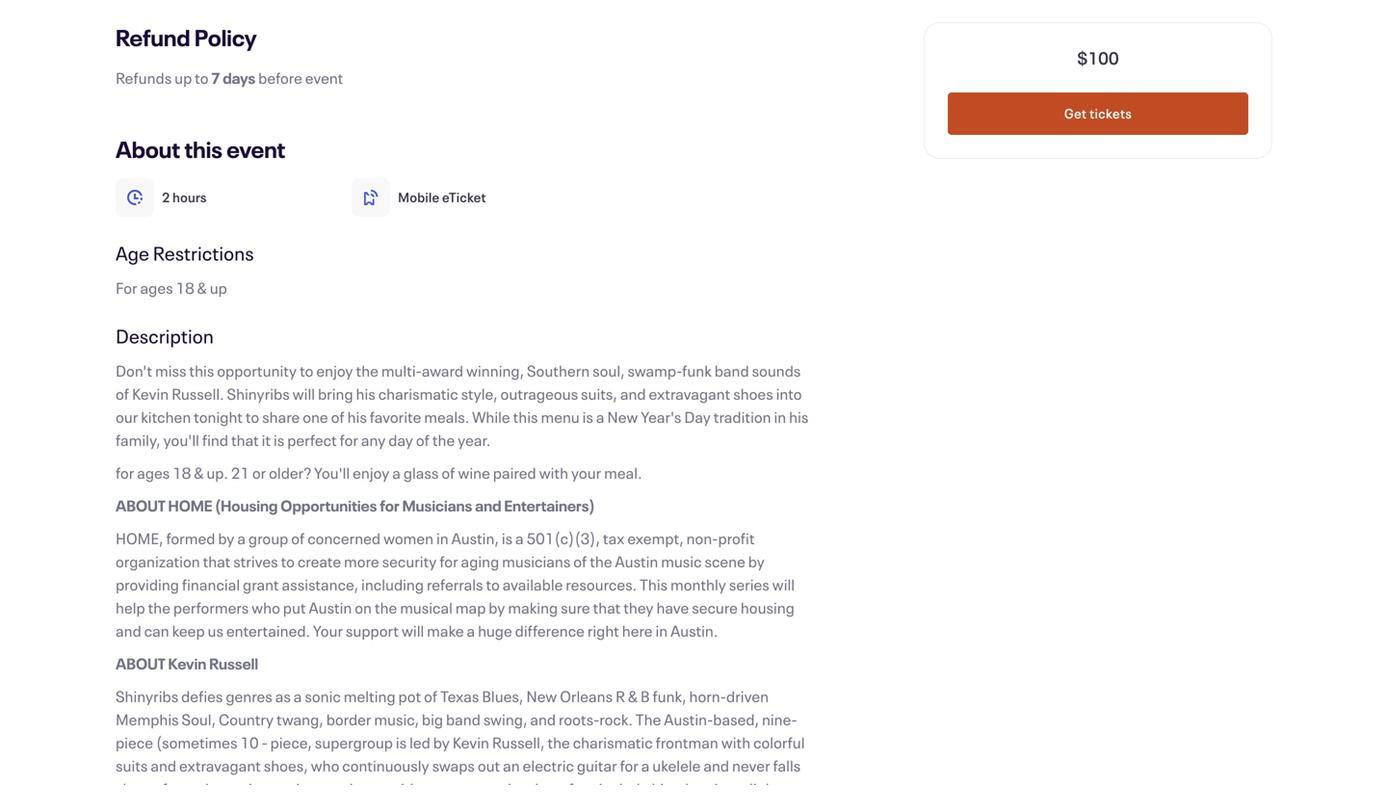 Task type: locate. For each thing, give the bounding box(es) containing it.
0 vertical spatial event
[[305, 67, 343, 88]]

eticket
[[442, 188, 486, 206]]

0 vertical spatial in
[[774, 407, 787, 427]]

event down days
[[227, 134, 286, 164]]

melting
[[344, 686, 396, 707]]

get
[[1065, 105, 1088, 122]]

ages right for
[[140, 278, 173, 298]]

1 horizontal spatial shinyribs
[[227, 384, 290, 404]]

musicians
[[502, 551, 571, 572]]

0 vertical spatial shinyribs
[[227, 384, 290, 404]]

organization
[[116, 551, 200, 572]]

0 horizontal spatial event
[[227, 134, 286, 164]]

funk,
[[653, 686, 687, 707]]

shinyribs down opportunity
[[227, 384, 290, 404]]

is right austin,
[[502, 528, 513, 549]]

with down the continuously
[[389, 779, 419, 786]]

in down into
[[774, 407, 787, 427]]

non-
[[687, 528, 719, 549]]

1 vertical spatial in
[[437, 528, 449, 549]]

a left group
[[237, 528, 246, 549]]

1 horizontal spatial austin
[[615, 551, 659, 572]]

border
[[326, 709, 372, 730]]

0 vertical spatial who
[[252, 598, 280, 618]]

don't
[[116, 360, 152, 381]]

refund
[[116, 22, 190, 53]]

and down the swamp-
[[621, 384, 646, 404]]

1 vertical spatial will
[[773, 574, 795, 595]]

shinyribs up memphis
[[116, 686, 179, 707]]

band down texas
[[446, 709, 481, 730]]

0 vertical spatial up
[[175, 67, 192, 88]]

austin up this
[[615, 551, 659, 572]]

they
[[624, 598, 654, 618]]

wine
[[458, 463, 490, 483]]

swamp-
[[628, 360, 683, 381]]

2 about from the top
[[116, 653, 165, 674]]

austin up your
[[309, 598, 352, 618]]

1 horizontal spatial band
[[715, 360, 750, 381]]

to down group
[[281, 551, 295, 572]]

to left the 7
[[195, 67, 209, 88]]

2 vertical spatial with
[[389, 779, 419, 786]]

big
[[422, 709, 443, 730]]

2 vertical spatial &
[[628, 686, 638, 707]]

this up russell.
[[189, 360, 214, 381]]

performers
[[173, 598, 249, 618]]

1 horizontal spatial extravagant
[[649, 384, 731, 404]]

b
[[641, 686, 650, 707]]

of down 501(c)(3), on the left of the page
[[574, 551, 587, 572]]

and down help
[[116, 621, 141, 641]]

a down the map
[[467, 621, 475, 641]]

ages down family,
[[137, 463, 170, 483]]

kevin up the swaps
[[453, 733, 490, 753]]

0 horizontal spatial new
[[527, 686, 557, 707]]

1 vertical spatial about
[[116, 653, 165, 674]]

a down suits,
[[596, 407, 605, 427]]

tickets
[[1090, 105, 1133, 122]]

security
[[382, 551, 437, 572]]

charismatic down multi-
[[378, 384, 458, 404]]

creating
[[170, 779, 227, 786]]

electric
[[523, 756, 574, 776]]

kevin down the keep
[[168, 653, 207, 674]]

hours
[[172, 188, 207, 206]]

2 horizontal spatial in
[[774, 407, 787, 427]]

who up entertained.
[[252, 598, 280, 618]]

about
[[116, 134, 180, 164]]

1 horizontal spatial new
[[608, 407, 638, 427]]

0 horizontal spatial in
[[437, 528, 449, 549]]

0 horizontal spatial austin
[[309, 598, 352, 618]]

austin,
[[452, 528, 499, 549]]

into
[[776, 384, 802, 404]]

0 vertical spatial will
[[293, 384, 315, 404]]

you'll
[[314, 463, 350, 483]]

for inside 'shinyribs defies genres as a sonic melting pot of texas blues, new orleans r & b funk, horn-driven memphis soul, country twang, border music, big band swing, and roots-rock. the austin-based, nine- piece (sometimes 10 - piece, supergroup is led by kevin russell, the charismatic frontman with colorful suits and extravagant shoes, who continuously swaps out an electric guitar for a ukelele and never falls short of creating a cinematic expericnce with on-stage antics that often include him donning a ligh'
[[620, 756, 639, 776]]

of right "day"
[[416, 430, 430, 451]]

2 vertical spatial will
[[402, 621, 424, 641]]

is left led
[[396, 733, 407, 753]]

our
[[116, 407, 138, 427]]

and up austin,
[[475, 495, 502, 516]]

scene
[[705, 551, 746, 572]]

this up hours
[[184, 134, 223, 164]]

glass
[[404, 463, 439, 483]]

& down restrictions
[[197, 278, 207, 298]]

by up the huge
[[489, 598, 505, 618]]

kevin
[[132, 384, 169, 404], [168, 653, 207, 674], [453, 733, 490, 753]]

the up the can
[[148, 598, 171, 618]]

0 horizontal spatial charismatic
[[378, 384, 458, 404]]

2 vertical spatial kevin
[[453, 733, 490, 753]]

is inside home, formed by a group of concerned women in austin, is a 501(c)(3), tax exempt, non-profit organization that strives to create more security for aging musicians of the austin music scene by providing financial grant assistance, including referrals to available resources. this monthly series will help the performers who put austin on the musical map by making sure that they have secure housing and can keep us entertained. your support will make a huge difference right here in austin.
[[502, 528, 513, 549]]

his right bring at the left of the page
[[356, 384, 376, 404]]

kevin inside 'shinyribs defies genres as a sonic melting pot of texas blues, new orleans r & b funk, horn-driven memphis soul, country twang, border music, big band swing, and roots-rock. the austin-based, nine- piece (sometimes 10 - piece, supergroup is led by kevin russell, the charismatic frontman with colorful suits and extravagant shoes, who continuously swaps out an electric guitar for a ukelele and never falls short of creating a cinematic expericnce with on-stage antics that often include him donning a ligh'
[[453, 733, 490, 753]]

russell,
[[492, 733, 545, 753]]

1 vertical spatial new
[[527, 686, 557, 707]]

entertainers)
[[504, 495, 595, 516]]

(sometimes
[[156, 733, 238, 753]]

musicians
[[403, 495, 473, 516]]

his down into
[[790, 407, 809, 427]]

a inside "don't miss this opportunity to enjoy the multi-award winning, southern soul, swamp-funk band sounds of kevin russell. shinyribs will bring his charismatic style, outrageous suits, and extravagant shoes into our kitchen tonight to share one of his favorite meals. while this menu is a new year's day tradition in his family, you'll find that it is perfect for any day of the year."
[[596, 407, 605, 427]]

1 horizontal spatial with
[[539, 463, 569, 483]]

home
[[168, 495, 212, 516]]

0 vertical spatial new
[[608, 407, 638, 427]]

1 horizontal spatial who
[[311, 756, 340, 776]]

by right the "formed"
[[218, 528, 235, 549]]

the up resources.
[[590, 551, 613, 572]]

will up housing
[[773, 574, 795, 595]]

of
[[116, 384, 129, 404], [331, 407, 345, 427], [416, 430, 430, 451], [442, 463, 455, 483], [291, 528, 305, 549], [574, 551, 587, 572], [424, 686, 438, 707], [154, 779, 167, 786]]

10
[[240, 733, 259, 753]]

1 horizontal spatial charismatic
[[573, 733, 653, 753]]

for up referrals
[[440, 551, 458, 572]]

21
[[231, 463, 250, 483]]

who up expericnce
[[311, 756, 340, 776]]

0 horizontal spatial shinyribs
[[116, 686, 179, 707]]

day
[[685, 407, 711, 427]]

the inside 'shinyribs defies genres as a sonic melting pot of texas blues, new orleans r & b funk, horn-driven memphis soul, country twang, border music, big band swing, and roots-rock. the austin-based, nine- piece (sometimes 10 - piece, supergroup is led by kevin russell, the charismatic frontman with colorful suits and extravagant shoes, who continuously swaps out an electric guitar for a ukelele and never falls short of creating a cinematic expericnce with on-stage antics that often include him donning a ligh'
[[548, 733, 570, 753]]

his up any
[[348, 407, 367, 427]]

horn-
[[690, 686, 727, 707]]

1 vertical spatial extravagant
[[179, 756, 261, 776]]

the up electric
[[548, 733, 570, 753]]

genres
[[226, 686, 273, 707]]

0 vertical spatial this
[[184, 134, 223, 164]]

501(c)(3),
[[527, 528, 600, 549]]

the down meals.
[[433, 430, 455, 451]]

up left the 7
[[175, 67, 192, 88]]

the left multi-
[[356, 360, 379, 381]]

0 vertical spatial band
[[715, 360, 750, 381]]

18 down age restrictions
[[176, 278, 194, 298]]

1 vertical spatial event
[[227, 134, 286, 164]]

for ages 18 & up
[[116, 278, 227, 298]]

about for about home (housing opportunities for musicians and entertainers)
[[116, 495, 165, 516]]

enjoy down any
[[353, 463, 390, 483]]

make
[[427, 621, 464, 641]]

by right led
[[433, 733, 450, 753]]

musical
[[400, 598, 453, 618]]

monthly
[[671, 574, 727, 595]]

enjoy up bring at the left of the page
[[316, 360, 353, 381]]

18
[[176, 278, 194, 298], [173, 463, 191, 483]]

0 horizontal spatial will
[[293, 384, 315, 404]]

with
[[539, 463, 569, 483], [722, 733, 751, 753], [389, 779, 419, 786]]

with left the your
[[539, 463, 569, 483]]

sonic
[[305, 686, 341, 707]]

who inside 'shinyribs defies genres as a sonic melting pot of texas blues, new orleans r & b funk, horn-driven memphis soul, country twang, border music, big band swing, and roots-rock. the austin-based, nine- piece (sometimes 10 - piece, supergroup is led by kevin russell, the charismatic frontman with colorful suits and extravagant shoes, who continuously swaps out an electric guitar for a ukelele and never falls short of creating a cinematic expericnce with on-stage antics that often include him donning a ligh'
[[311, 756, 340, 776]]

1 vertical spatial with
[[722, 733, 751, 753]]

0 vertical spatial ages
[[140, 278, 173, 298]]

0 vertical spatial extravagant
[[649, 384, 731, 404]]

falls
[[774, 756, 801, 776]]

0 vertical spatial &
[[197, 278, 207, 298]]

extravagant down the funk in the top of the page
[[649, 384, 731, 404]]

year.
[[458, 430, 491, 451]]

1 vertical spatial austin
[[309, 598, 352, 618]]

1 about from the top
[[116, 495, 165, 516]]

1 vertical spatial shinyribs
[[116, 686, 179, 707]]

for up include
[[620, 756, 639, 776]]

0 horizontal spatial who
[[252, 598, 280, 618]]

tonight
[[194, 407, 243, 427]]

charismatic inside "don't miss this opportunity to enjoy the multi-award winning, southern soul, swamp-funk band sounds of kevin russell. shinyribs will bring his charismatic style, outrageous suits, and extravagant shoes into our kitchen tonight to share one of his favorite meals. while this menu is a new year's day tradition in his family, you'll find that it is perfect for any day of the year."
[[378, 384, 458, 404]]

to
[[195, 67, 209, 88], [300, 360, 314, 381], [246, 407, 259, 427], [281, 551, 295, 572], [486, 574, 500, 595]]

opportunities
[[281, 495, 377, 516]]

charismatic down rock.
[[573, 733, 653, 753]]

2 horizontal spatial will
[[773, 574, 795, 595]]

pot
[[399, 686, 421, 707]]

18 for up
[[176, 278, 194, 298]]

blues,
[[482, 686, 524, 707]]

music,
[[374, 709, 419, 730]]

1 vertical spatial band
[[446, 709, 481, 730]]

country
[[219, 709, 274, 730]]

will up one
[[293, 384, 315, 404]]

the right on
[[375, 598, 397, 618]]

0 vertical spatial kevin
[[132, 384, 169, 404]]

18 down the you'll
[[173, 463, 191, 483]]

1 vertical spatial who
[[311, 756, 340, 776]]

0 vertical spatial charismatic
[[378, 384, 458, 404]]

series
[[729, 574, 770, 595]]

for ages 18 & up. 21 or older? you'll enjoy a glass of wine paired with your meal.
[[116, 463, 642, 483]]

event right before
[[305, 67, 343, 88]]

band
[[715, 360, 750, 381], [446, 709, 481, 730]]

that left it
[[231, 430, 259, 451]]

housing
[[741, 598, 795, 618]]

1 vertical spatial charismatic
[[573, 733, 653, 753]]

0 horizontal spatial extravagant
[[179, 756, 261, 776]]

& left up.
[[194, 463, 204, 483]]

1 horizontal spatial event
[[305, 67, 343, 88]]

up down restrictions
[[210, 278, 227, 298]]

a up musicians
[[516, 528, 524, 549]]

out
[[478, 756, 500, 776]]

is
[[583, 407, 594, 427], [274, 430, 285, 451], [502, 528, 513, 549], [396, 733, 407, 753]]

kevin up kitchen
[[132, 384, 169, 404]]

r
[[616, 686, 625, 707]]

new down suits,
[[608, 407, 638, 427]]

2 vertical spatial in
[[656, 621, 668, 641]]

1 vertical spatial this
[[189, 360, 214, 381]]

outrageous
[[501, 384, 578, 404]]

new right the blues,
[[527, 686, 557, 707]]

for down family,
[[116, 463, 134, 483]]

1 vertical spatial &
[[194, 463, 204, 483]]

before
[[258, 67, 303, 88]]

in right here
[[656, 621, 668, 641]]

shinyribs
[[227, 384, 290, 404], [116, 686, 179, 707]]

is down suits,
[[583, 407, 594, 427]]

& left b
[[628, 686, 638, 707]]

him
[[652, 779, 677, 786]]

of up our
[[116, 384, 129, 404]]

is right it
[[274, 430, 285, 451]]

a right as
[[294, 686, 302, 707]]

in left austin,
[[437, 528, 449, 549]]

0 vertical spatial enjoy
[[316, 360, 353, 381]]

women
[[384, 528, 434, 549]]

extravagant up creating
[[179, 756, 261, 776]]

for left any
[[340, 430, 358, 451]]

shoes
[[734, 384, 774, 404]]

will down musical
[[402, 621, 424, 641]]

create
[[298, 551, 341, 572]]

about up home,
[[116, 495, 165, 516]]

1 vertical spatial ages
[[137, 463, 170, 483]]

and right suits
[[151, 756, 177, 776]]

concerned
[[308, 528, 381, 549]]

mobile eticket
[[398, 188, 486, 206]]

grant
[[243, 574, 279, 595]]

ages
[[140, 278, 173, 298], [137, 463, 170, 483]]

continuously
[[342, 756, 430, 776]]

to left share
[[246, 407, 259, 427]]

1 vertical spatial 18
[[173, 463, 191, 483]]

will
[[293, 384, 315, 404], [773, 574, 795, 595], [402, 621, 424, 641]]

about this event
[[116, 134, 286, 164]]

about down the can
[[116, 653, 165, 674]]

by inside 'shinyribs defies genres as a sonic melting pot of texas blues, new orleans r & b funk, horn-driven memphis soul, country twang, border music, big band swing, and roots-rock. the austin-based, nine- piece (sometimes 10 - piece, supergroup is led by kevin russell, the charismatic frontman with colorful suits and extravagant shoes, who continuously swaps out an electric guitar for a ukelele and never falls short of creating a cinematic expericnce with on-stage antics that often include him donning a ligh'
[[433, 733, 450, 753]]

roots-
[[559, 709, 600, 730]]

band up the shoes at the right of the page
[[715, 360, 750, 381]]

0 horizontal spatial with
[[389, 779, 419, 786]]

0 vertical spatial austin
[[615, 551, 659, 572]]

who inside home, formed by a group of concerned women in austin, is a 501(c)(3), tax exempt, non-profit organization that strives to create more security for aging musicians of the austin music scene by providing financial grant assistance, including referrals to available resources. this monthly series will help the performers who put austin on the musical map by making sure that they have secure housing and can keep us entertained. your support will make a huge difference right here in austin.
[[252, 598, 280, 618]]

assistance,
[[282, 574, 359, 595]]

entertained.
[[226, 621, 310, 641]]

this down outrageous
[[513, 407, 538, 427]]

0 horizontal spatial band
[[446, 709, 481, 730]]

1 horizontal spatial up
[[210, 278, 227, 298]]

on
[[355, 598, 372, 618]]

0 vertical spatial about
[[116, 495, 165, 516]]

with down based,
[[722, 733, 751, 753]]

more
[[344, 551, 379, 572]]

18 for up.
[[173, 463, 191, 483]]

a right creating
[[229, 779, 238, 786]]

is inside 'shinyribs defies genres as a sonic melting pot of texas blues, new orleans r & b funk, horn-driven memphis soul, country twang, border music, big band swing, and roots-rock. the austin-based, nine- piece (sometimes 10 - piece, supergroup is led by kevin russell, the charismatic frontman with colorful suits and extravagant shoes, who continuously swaps out an electric guitar for a ukelele and never falls short of creating a cinematic expericnce with on-stage antics that often include him donning a ligh'
[[396, 733, 407, 753]]

0 vertical spatial 18
[[176, 278, 194, 298]]

1 vertical spatial up
[[210, 278, 227, 298]]

a
[[596, 407, 605, 427], [393, 463, 401, 483], [237, 528, 246, 549], [516, 528, 524, 549], [467, 621, 475, 641], [294, 686, 302, 707], [642, 756, 650, 776], [229, 779, 238, 786], [739, 779, 747, 786]]

that down electric
[[530, 779, 558, 786]]

enjoy
[[316, 360, 353, 381], [353, 463, 390, 483]]



Task type: vqa. For each thing, say whether or not it's contained in the screenshot.
second ABOUT
yes



Task type: describe. For each thing, give the bounding box(es) containing it.
refunds up to 7 days before event
[[116, 67, 343, 88]]

new inside 'shinyribs defies genres as a sonic melting pot of texas blues, new orleans r & b funk, horn-driven memphis soul, country twang, border music, big band swing, and roots-rock. the austin-based, nine- piece (sometimes 10 - piece, supergroup is led by kevin russell, the charismatic frontman with colorful suits and extravagant shoes, who continuously swaps out an electric guitar for a ukelele and never falls short of creating a cinematic expericnce with on-stage antics that often include him donning a ligh'
[[527, 686, 557, 707]]

1 vertical spatial enjoy
[[353, 463, 390, 483]]

day
[[389, 430, 413, 451]]

colorful
[[754, 733, 805, 753]]

perfect
[[287, 430, 337, 451]]

for inside "don't miss this opportunity to enjoy the multi-award winning, southern soul, swamp-funk band sounds of kevin russell. shinyribs will bring his charismatic style, outrageous suits, and extravagant shoes into our kitchen tonight to share one of his favorite meals. while this menu is a new year's day tradition in his family, you'll find that it is perfect for any day of the year."
[[340, 430, 358, 451]]

of right group
[[291, 528, 305, 549]]

about kevin russell
[[116, 653, 258, 674]]

one
[[303, 407, 328, 427]]

meals.
[[424, 407, 470, 427]]

family,
[[116, 430, 161, 451]]

and inside home, formed by a group of concerned women in austin, is a 501(c)(3), tax exempt, non-profit organization that strives to create more security for aging musicians of the austin music scene by providing financial grant assistance, including referrals to available resources. this monthly series will help the performers who put austin on the musical map by making sure that they have secure housing and can keep us entertained. your support will make a huge difference right here in austin.
[[116, 621, 141, 641]]

and inside "don't miss this opportunity to enjoy the multi-award winning, southern soul, swamp-funk band sounds of kevin russell. shinyribs will bring his charismatic style, outrageous suits, and extravagant shoes into our kitchen tonight to share one of his favorite meals. while this menu is a new year's day tradition in his family, you'll find that it is perfect for any day of the year."
[[621, 384, 646, 404]]

2 horizontal spatial with
[[722, 733, 751, 753]]

a up include
[[642, 756, 650, 776]]

find
[[202, 430, 228, 451]]

sounds
[[752, 360, 801, 381]]

& for up.
[[194, 463, 204, 483]]

older?
[[269, 463, 311, 483]]

nine-
[[762, 709, 798, 730]]

donning
[[680, 779, 736, 786]]

ukelele
[[653, 756, 701, 776]]

-
[[262, 733, 268, 753]]

tax
[[603, 528, 625, 549]]

kevin inside "don't miss this opportunity to enjoy the multi-award winning, southern soul, swamp-funk band sounds of kevin russell. shinyribs will bring his charismatic style, outrageous suits, and extravagant shoes into our kitchen tonight to share one of his favorite meals. while this menu is a new year's day tradition in his family, you'll find that it is perfect for any day of the year."
[[132, 384, 169, 404]]

(housing
[[215, 495, 278, 516]]

providing
[[116, 574, 179, 595]]

of right 'pot'
[[424, 686, 438, 707]]

it
[[262, 430, 271, 451]]

music
[[661, 551, 702, 572]]

& inside 'shinyribs defies genres as a sonic melting pot of texas blues, new orleans r & b funk, horn-driven memphis soul, country twang, border music, big band swing, and roots-rock. the austin-based, nine- piece (sometimes 10 - piece, supergroup is led by kevin russell, the charismatic frontman with colorful suits and extravagant shoes, who continuously swaps out an electric guitar for a ukelele and never falls short of creating a cinematic expericnce with on-stage antics that often include him donning a ligh'
[[628, 686, 638, 707]]

0 vertical spatial with
[[539, 463, 569, 483]]

of left wine at the left bottom
[[442, 463, 455, 483]]

have
[[657, 598, 689, 618]]

suits,
[[581, 384, 618, 404]]

that up the financial
[[203, 551, 231, 572]]

funk
[[683, 360, 712, 381]]

to up one
[[300, 360, 314, 381]]

for down for ages 18 & up. 21 or older? you'll enjoy a glass of wine paired with your meal.
[[380, 495, 400, 516]]

that inside 'shinyribs defies genres as a sonic melting pot of texas blues, new orleans r & b funk, horn-driven memphis soul, country twang, border music, big band swing, and roots-rock. the austin-based, nine- piece (sometimes 10 - piece, supergroup is led by kevin russell, the charismatic frontman with colorful suits and extravagant shoes, who continuously swaps out an electric guitar for a ukelele and never falls short of creating a cinematic expericnce with on-stage antics that often include him donning a ligh'
[[530, 779, 558, 786]]

on-
[[422, 779, 445, 786]]

that up right
[[593, 598, 621, 618]]

extravagant inside 'shinyribs defies genres as a sonic melting pot of texas blues, new orleans r & b funk, horn-driven memphis soul, country twang, border music, big band swing, and roots-rock. the austin-based, nine- piece (sometimes 10 - piece, supergroup is led by kevin russell, the charismatic frontman with colorful suits and extravagant shoes, who continuously swaps out an electric guitar for a ukelele and never falls short of creating a cinematic expericnce with on-stage antics that often include him donning a ligh'
[[179, 756, 261, 776]]

a down never
[[739, 779, 747, 786]]

difference
[[515, 621, 585, 641]]

shinyribs defies genres as a sonic melting pot of texas blues, new orleans r & b funk, horn-driven memphis soul, country twang, border music, big band swing, and roots-rock. the austin-based, nine- piece (sometimes 10 - piece, supergroup is led by kevin russell, the charismatic frontman with colorful suits and extravagant shoes, who continuously swaps out an electric guitar for a ukelele and never falls short of creating a cinematic expericnce with on-stage antics that often include him donning a ligh
[[116, 686, 805, 786]]

refund policy
[[116, 22, 257, 53]]

shinyribs inside 'shinyribs defies genres as a sonic melting pot of texas blues, new orleans r & b funk, horn-driven memphis soul, country twang, border music, big band swing, and roots-rock. the austin-based, nine- piece (sometimes 10 - piece, supergroup is led by kevin russell, the charismatic frontman with colorful suits and extravagant shoes, who continuously swaps out an electric guitar for a ukelele and never falls short of creating a cinematic expericnce with on-stage antics that often include him donning a ligh'
[[116, 686, 179, 707]]

in inside "don't miss this opportunity to enjoy the multi-award winning, southern soul, swamp-funk band sounds of kevin russell. shinyribs will bring his charismatic style, outrageous suits, and extravagant shoes into our kitchen tonight to share one of his favorite meals. while this menu is a new year's day tradition in his family, you'll find that it is perfect for any day of the year."
[[774, 407, 787, 427]]

piece
[[116, 733, 153, 753]]

driven
[[727, 686, 769, 707]]

meal.
[[604, 463, 642, 483]]

russell.
[[172, 384, 224, 404]]

refunds
[[116, 67, 172, 88]]

russell
[[209, 653, 258, 674]]

and up donning
[[704, 756, 730, 776]]

mobile
[[398, 188, 440, 206]]

a left glass
[[393, 463, 401, 483]]

by up series
[[749, 551, 765, 572]]

7
[[212, 67, 220, 88]]

2 vertical spatial this
[[513, 407, 538, 427]]

strives
[[233, 551, 278, 572]]

for inside home, formed by a group of concerned women in austin, is a 501(c)(3), tax exempt, non-profit organization that strives to create more security for aging musicians of the austin music scene by providing financial grant assistance, including referrals to available resources. this monthly series will help the performers who put austin on the musical map by making sure that they have secure housing and can keep us entertained. your support will make a huge difference right here in austin.
[[440, 551, 458, 572]]

will inside "don't miss this opportunity to enjoy the multi-award winning, southern soul, swamp-funk band sounds of kevin russell. shinyribs will bring his charismatic style, outrageous suits, and extravagant shoes into our kitchen tonight to share one of his favorite meals. while this menu is a new year's day tradition in his family, you'll find that it is perfect for any day of the year."
[[293, 384, 315, 404]]

as
[[275, 686, 291, 707]]

huge
[[478, 621, 513, 641]]

kitchen
[[141, 407, 191, 427]]

of right short
[[154, 779, 167, 786]]

$100
[[1078, 46, 1120, 69]]

age
[[116, 240, 149, 266]]

map
[[456, 598, 486, 618]]

enjoy inside "don't miss this opportunity to enjoy the multi-award winning, southern soul, swamp-funk band sounds of kevin russell. shinyribs will bring his charismatic style, outrageous suits, and extravagant shoes into our kitchen tonight to share one of his favorite meals. while this menu is a new year's day tradition in his family, you'll find that it is perfect for any day of the year."
[[316, 360, 353, 381]]

secure
[[692, 598, 738, 618]]

orleans
[[560, 686, 613, 707]]

your
[[313, 621, 343, 641]]

age restrictions
[[116, 240, 254, 266]]

that inside "don't miss this opportunity to enjoy the multi-award winning, southern soul, swamp-funk band sounds of kevin russell. shinyribs will bring his charismatic style, outrageous suits, and extravagant shoes into our kitchen tonight to share one of his favorite meals. while this menu is a new year's day tradition in his family, you'll find that it is perfect for any day of the year."
[[231, 430, 259, 451]]

and up russell,
[[530, 709, 556, 730]]

austin.
[[671, 621, 718, 641]]

winning,
[[466, 360, 524, 381]]

0 horizontal spatial up
[[175, 67, 192, 88]]

ages for for
[[137, 463, 170, 483]]

financial
[[182, 574, 240, 595]]

charismatic inside 'shinyribs defies genres as a sonic melting pot of texas blues, new orleans r & b funk, horn-driven memphis soul, country twang, border music, big band swing, and roots-rock. the austin-based, nine- piece (sometimes 10 - piece, supergroup is led by kevin russell, the charismatic frontman with colorful suits and extravagant shoes, who continuously swaps out an electric guitar for a ukelele and never falls short of creating a cinematic expericnce with on-stage antics that often include him donning a ligh'
[[573, 733, 653, 753]]

texas
[[441, 686, 479, 707]]

new inside "don't miss this opportunity to enjoy the multi-award winning, southern soul, swamp-funk band sounds of kevin russell. shinyribs will bring his charismatic style, outrageous suits, and extravagant shoes into our kitchen tonight to share one of his favorite meals. while this menu is a new year's day tradition in his family, you'll find that it is perfect for any day of the year."
[[608, 407, 638, 427]]

your
[[572, 463, 602, 483]]

band inside 'shinyribs defies genres as a sonic melting pot of texas blues, new orleans r & b funk, horn-driven memphis soul, country twang, border music, big band swing, and roots-rock. the austin-based, nine- piece (sometimes 10 - piece, supergroup is led by kevin russell, the charismatic frontman with colorful suits and extravagant shoes, who continuously swaps out an electric guitar for a ukelele and never falls short of creating a cinematic expericnce with on-stage antics that often include him donning a ligh'
[[446, 709, 481, 730]]

policy
[[195, 22, 257, 53]]

of right one
[[331, 407, 345, 427]]

restrictions
[[153, 240, 254, 266]]

making
[[508, 598, 558, 618]]

memphis
[[116, 709, 179, 730]]

ages for for
[[140, 278, 173, 298]]

aging
[[461, 551, 500, 572]]

rock.
[[600, 709, 633, 730]]

opportunity
[[217, 360, 297, 381]]

expericnce
[[311, 779, 387, 786]]

group
[[249, 528, 289, 549]]

about for about kevin russell
[[116, 653, 165, 674]]

shinyribs inside "don't miss this opportunity to enjoy the multi-award winning, southern soul, swamp-funk band sounds of kevin russell. shinyribs will bring his charismatic style, outrageous suits, and extravagant shoes into our kitchen tonight to share one of his favorite meals. while this menu is a new year's day tradition in his family, you'll find that it is perfect for any day of the year."
[[227, 384, 290, 404]]

sure
[[561, 598, 591, 618]]

short
[[116, 779, 151, 786]]

to down "aging"
[[486, 574, 500, 595]]

right
[[588, 621, 620, 641]]

& for up
[[197, 278, 207, 298]]

extravagant inside "don't miss this opportunity to enjoy the multi-award winning, southern soul, swamp-funk band sounds of kevin russell. shinyribs will bring his charismatic style, outrageous suits, and extravagant shoes into our kitchen tonight to share one of his favorite meals. while this menu is a new year's day tradition in his family, you'll find that it is perfect for any day of the year."
[[649, 384, 731, 404]]

us
[[208, 621, 224, 641]]

the
[[636, 709, 662, 730]]

band inside "don't miss this opportunity to enjoy the multi-award winning, southern soul, swamp-funk band sounds of kevin russell. shinyribs will bring his charismatic style, outrageous suits, and extravagant shoes into our kitchen tonight to share one of his favorite meals. while this menu is a new year's day tradition in his family, you'll find that it is perfect for any day of the year."
[[715, 360, 750, 381]]

1 vertical spatial kevin
[[168, 653, 207, 674]]

shoes,
[[264, 756, 308, 776]]

exempt,
[[628, 528, 684, 549]]

description
[[116, 323, 214, 349]]

1 horizontal spatial in
[[656, 621, 668, 641]]

here
[[622, 621, 653, 641]]

2 hours
[[162, 188, 207, 206]]

swing,
[[484, 709, 528, 730]]

1 horizontal spatial will
[[402, 621, 424, 641]]

while
[[472, 407, 511, 427]]

resources.
[[566, 574, 637, 595]]



